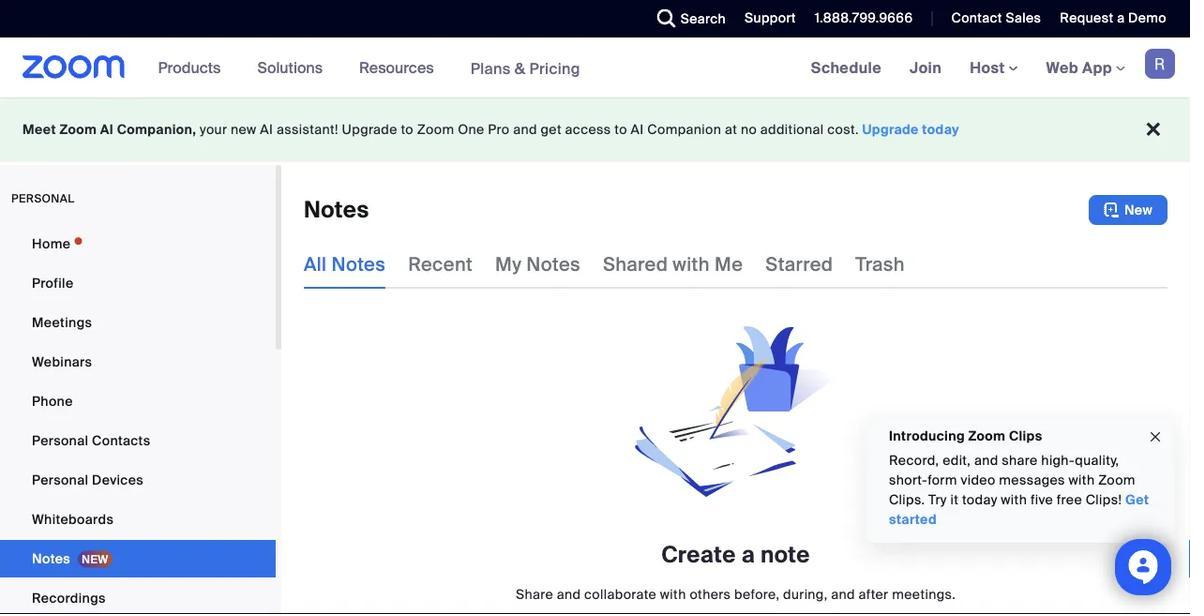 Task type: vqa. For each thing, say whether or not it's contained in the screenshot.
Modified (New-Old) within the dropdown button
no



Task type: describe. For each thing, give the bounding box(es) containing it.
web app button
[[1046, 58, 1126, 77]]

clips!
[[1086, 492, 1122, 509]]

shared with me
[[603, 252, 743, 276]]

phone
[[32, 393, 73, 410]]

personal devices link
[[0, 462, 276, 499]]

today inside meet zoom ai companion, footer
[[922, 121, 960, 138]]

cost.
[[828, 121, 859, 138]]

get started link
[[889, 492, 1149, 529]]

devices
[[92, 471, 144, 489]]

1 to from the left
[[401, 121, 414, 138]]

note
[[761, 541, 810, 570]]

edit,
[[943, 452, 971, 469]]

trash
[[856, 252, 905, 276]]

host button
[[970, 58, 1018, 77]]

meet zoom ai companion, your new ai assistant! upgrade to zoom one pro and get access to ai companion at no additional cost. upgrade today
[[23, 121, 960, 138]]

zoom left one
[[417, 121, 454, 138]]

all
[[304, 252, 327, 276]]

personal devices
[[32, 471, 144, 489]]

all notes
[[304, 252, 386, 276]]

profile picture image
[[1145, 49, 1175, 79]]

after
[[859, 586, 889, 603]]

2 upgrade from the left
[[863, 121, 919, 138]]

1.888.799.9666 button up schedule link
[[815, 9, 913, 27]]

today inside 'record, edit, and share high-quality, short-form video messages with zoom clips. try it today with five free clips!'
[[962, 492, 998, 509]]

started
[[889, 511, 937, 529]]

1.888.799.9666
[[815, 9, 913, 27]]

notes link
[[0, 540, 276, 578]]

companion
[[647, 121, 722, 138]]

video
[[961, 472, 996, 489]]

with left others
[[660, 586, 686, 603]]

request a demo
[[1060, 9, 1167, 27]]

join
[[910, 58, 942, 77]]

shared
[[603, 252, 668, 276]]

clips
[[1009, 427, 1043, 445]]

plans & pricing
[[471, 58, 581, 78]]

meetings link
[[0, 304, 276, 341]]

3 ai from the left
[[631, 121, 644, 138]]

personal for personal devices
[[32, 471, 88, 489]]

personal menu menu
[[0, 225, 276, 614]]

profile link
[[0, 265, 276, 302]]

banner containing products
[[0, 38, 1190, 99]]

introducing zoom clips
[[889, 427, 1043, 445]]

notes up all notes
[[304, 196, 369, 225]]

solutions
[[257, 58, 323, 77]]

1 upgrade from the left
[[342, 121, 397, 138]]

personal
[[11, 191, 75, 206]]

with up the free
[[1069, 472, 1095, 489]]

my
[[495, 252, 522, 276]]

your
[[200, 121, 227, 138]]

my notes
[[495, 252, 581, 276]]

with down the messages on the bottom right of page
[[1001, 492, 1027, 509]]

quality,
[[1075, 452, 1119, 469]]

others
[[690, 586, 731, 603]]

access
[[565, 121, 611, 138]]

messages
[[999, 472, 1065, 489]]

home
[[32, 235, 71, 252]]

get
[[1126, 492, 1149, 509]]

me
[[715, 252, 743, 276]]

request
[[1060, 9, 1114, 27]]

personal contacts link
[[0, 422, 276, 460]]

one
[[458, 121, 485, 138]]

share
[[1002, 452, 1038, 469]]

app
[[1083, 58, 1112, 77]]

companion,
[[117, 121, 196, 138]]

meetings
[[32, 314, 92, 331]]

collaborate
[[584, 586, 657, 603]]

create
[[661, 541, 736, 570]]

high-
[[1042, 452, 1075, 469]]

and inside meet zoom ai companion, footer
[[513, 121, 537, 138]]

whiteboards link
[[0, 501, 276, 538]]

contacts
[[92, 432, 150, 449]]

before,
[[735, 586, 780, 603]]

whiteboards
[[32, 511, 114, 528]]

2 ai from the left
[[260, 121, 273, 138]]

search button
[[643, 0, 731, 38]]

resources
[[359, 58, 434, 77]]

five
[[1031, 492, 1053, 509]]

new
[[1125, 201, 1153, 219]]

no
[[741, 121, 757, 138]]

share and collaborate with others before, during, and after meetings.
[[516, 586, 956, 603]]

pricing
[[529, 58, 581, 78]]

starred
[[766, 252, 833, 276]]



Task type: locate. For each thing, give the bounding box(es) containing it.
1 vertical spatial personal
[[32, 471, 88, 489]]

0 horizontal spatial a
[[742, 541, 755, 570]]

notes inside personal menu menu
[[32, 550, 70, 568]]

free
[[1057, 492, 1083, 509]]

to down resources dropdown button
[[401, 121, 414, 138]]

resources button
[[359, 38, 442, 98]]

personal up whiteboards on the bottom of the page
[[32, 471, 88, 489]]

a for request
[[1117, 9, 1125, 27]]

zoom logo image
[[23, 55, 125, 79]]

meet
[[23, 121, 56, 138]]

0 vertical spatial personal
[[32, 432, 88, 449]]

recordings link
[[0, 580, 276, 614]]

upgrade today link
[[863, 121, 960, 138]]

and left after
[[831, 586, 855, 603]]

to right "access"
[[615, 121, 627, 138]]

ai
[[100, 121, 114, 138], [260, 121, 273, 138], [631, 121, 644, 138]]

plans
[[471, 58, 511, 78]]

0 vertical spatial a
[[1117, 9, 1125, 27]]

1 horizontal spatial upgrade
[[863, 121, 919, 138]]

phone link
[[0, 383, 276, 420]]

webinars
[[32, 353, 92, 371]]

it
[[951, 492, 959, 509]]

ai left companion
[[631, 121, 644, 138]]

and inside 'record, edit, and share high-quality, short-form video messages with zoom clips. try it today with five free clips!'
[[975, 452, 999, 469]]

clips.
[[889, 492, 925, 509]]

short-
[[889, 472, 928, 489]]

zoom up clips!
[[1099, 472, 1136, 489]]

upgrade down product information navigation at the top left of the page
[[342, 121, 397, 138]]

products
[[158, 58, 221, 77]]

profile
[[32, 274, 74, 292]]

with left me
[[673, 252, 710, 276]]

today down join link
[[922, 121, 960, 138]]

personal inside 'personal contacts' link
[[32, 432, 88, 449]]

with inside tabs of all notes page tab list
[[673, 252, 710, 276]]

upgrade right cost.
[[863, 121, 919, 138]]

1 horizontal spatial to
[[615, 121, 627, 138]]

2 personal from the top
[[32, 471, 88, 489]]

solutions button
[[257, 38, 331, 98]]

contact sales
[[952, 9, 1042, 27]]

close image
[[1148, 427, 1163, 448]]

personal contacts
[[32, 432, 150, 449]]

personal for personal contacts
[[32, 432, 88, 449]]

notes up 'recordings'
[[32, 550, 70, 568]]

zoom inside 'record, edit, and share high-quality, short-form video messages with zoom clips. try it today with five free clips!'
[[1099, 472, 1136, 489]]

products button
[[158, 38, 229, 98]]

0 horizontal spatial ai
[[100, 121, 114, 138]]

create a note
[[661, 541, 810, 570]]

get started
[[889, 492, 1149, 529]]

recent
[[408, 252, 473, 276]]

ai left companion,
[[100, 121, 114, 138]]

0 vertical spatial today
[[922, 121, 960, 138]]

join link
[[896, 38, 956, 98]]

try
[[929, 492, 947, 509]]

demo
[[1129, 9, 1167, 27]]

with
[[673, 252, 710, 276], [1069, 472, 1095, 489], [1001, 492, 1027, 509], [660, 586, 686, 603]]

0 horizontal spatial upgrade
[[342, 121, 397, 138]]

meetings navigation
[[797, 38, 1190, 99]]

record,
[[889, 452, 939, 469]]

web
[[1046, 58, 1079, 77]]

a for create
[[742, 541, 755, 570]]

get
[[541, 121, 562, 138]]

schedule link
[[797, 38, 896, 98]]

today
[[922, 121, 960, 138], [962, 492, 998, 509]]

additional
[[761, 121, 824, 138]]

a
[[1117, 9, 1125, 27], [742, 541, 755, 570]]

2 to from the left
[[615, 121, 627, 138]]

1 vertical spatial today
[[962, 492, 998, 509]]

during,
[[783, 586, 828, 603]]

record, edit, and share high-quality, short-form video messages with zoom clips. try it today with five free clips!
[[889, 452, 1136, 509]]

meetings.
[[892, 586, 956, 603]]

and left get on the top left
[[513, 121, 537, 138]]

assistant!
[[277, 121, 338, 138]]

personal down phone
[[32, 432, 88, 449]]

upgrade
[[342, 121, 397, 138], [863, 121, 919, 138]]

new
[[231, 121, 257, 138]]

web app
[[1046, 58, 1112, 77]]

host
[[970, 58, 1009, 77]]

plans & pricing link
[[471, 58, 581, 78], [471, 58, 581, 78]]

1 horizontal spatial a
[[1117, 9, 1125, 27]]

meet zoom ai companion, footer
[[0, 98, 1190, 162]]

search
[[681, 10, 726, 27]]

request a demo link
[[1046, 0, 1190, 38], [1060, 9, 1167, 27]]

tabs of all notes page tab list
[[304, 240, 905, 289]]

notes right 'my'
[[527, 252, 581, 276]]

and up video
[[975, 452, 999, 469]]

1 vertical spatial a
[[742, 541, 755, 570]]

banner
[[0, 38, 1190, 99]]

zoom left the clips
[[969, 427, 1006, 445]]

and
[[513, 121, 537, 138], [975, 452, 999, 469], [557, 586, 581, 603], [831, 586, 855, 603]]

recordings
[[32, 590, 106, 607]]

webinars link
[[0, 343, 276, 381]]

2 horizontal spatial ai
[[631, 121, 644, 138]]

pro
[[488, 121, 510, 138]]

1 personal from the top
[[32, 432, 88, 449]]

0 horizontal spatial to
[[401, 121, 414, 138]]

0 horizontal spatial today
[[922, 121, 960, 138]]

product information navigation
[[144, 38, 595, 99]]

sales
[[1006, 9, 1042, 27]]

1 horizontal spatial today
[[962, 492, 998, 509]]

1 ai from the left
[[100, 121, 114, 138]]

1.888.799.9666 button up schedule
[[801, 0, 918, 38]]

support link
[[731, 0, 801, 38], [745, 9, 796, 27]]

today down video
[[962, 492, 998, 509]]

zoom right meet
[[60, 121, 97, 138]]

&
[[515, 58, 526, 78]]

personal
[[32, 432, 88, 449], [32, 471, 88, 489]]

contact
[[952, 9, 1003, 27]]

a left demo
[[1117, 9, 1125, 27]]

support
[[745, 9, 796, 27]]

introducing
[[889, 427, 965, 445]]

new button
[[1089, 195, 1168, 225]]

a left note
[[742, 541, 755, 570]]

notes right all on the top of the page
[[332, 252, 386, 276]]

and right share
[[557, 586, 581, 603]]

notes
[[304, 196, 369, 225], [332, 252, 386, 276], [527, 252, 581, 276], [32, 550, 70, 568]]

1 horizontal spatial ai
[[260, 121, 273, 138]]

contact sales link
[[938, 0, 1046, 38], [952, 9, 1042, 27]]

personal inside the personal devices link
[[32, 471, 88, 489]]

ai right new
[[260, 121, 273, 138]]

schedule
[[811, 58, 882, 77]]

1.888.799.9666 button
[[801, 0, 918, 38], [815, 9, 913, 27]]



